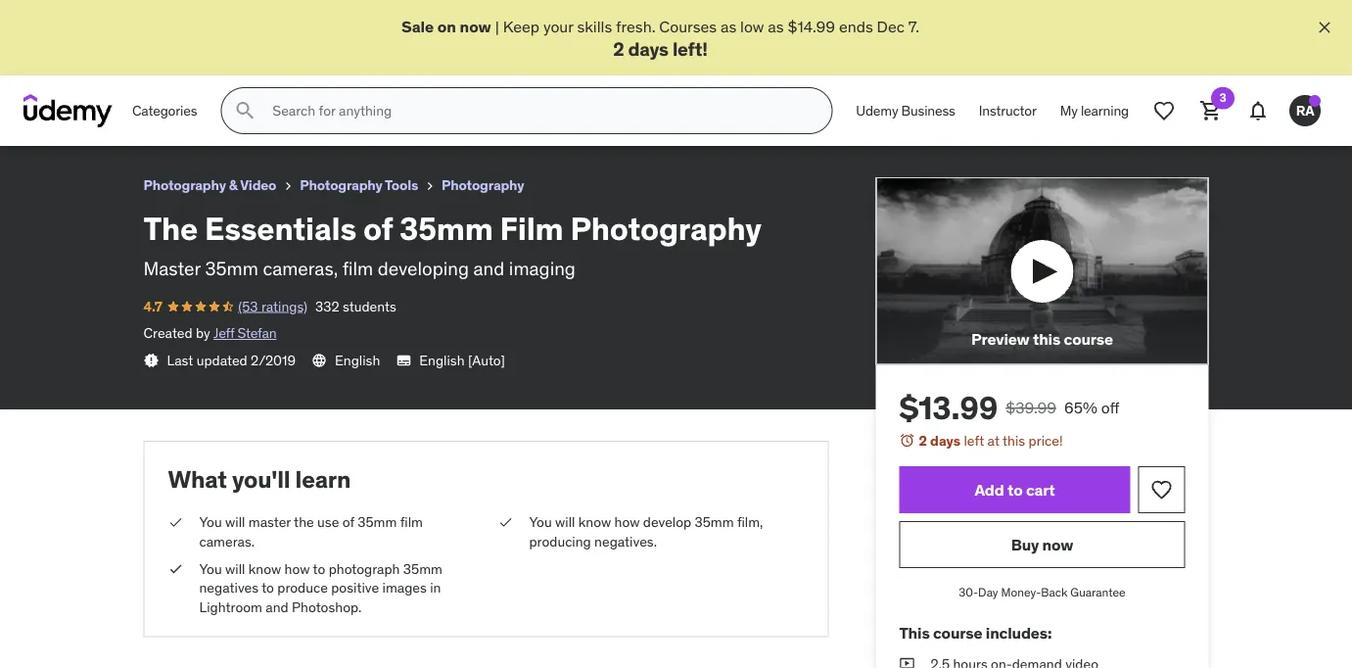 Task type: describe. For each thing, give the bounding box(es) containing it.
last
[[167, 351, 193, 369]]

0 vertical spatial xsmall image
[[280, 178, 296, 194]]

$39.99
[[1006, 398, 1057, 418]]

fresh.
[[616, 16, 656, 36]]

cameras,
[[263, 256, 338, 280]]

money-
[[1002, 584, 1042, 600]]

stefan
[[238, 324, 277, 342]]

english for english
[[335, 351, 380, 369]]

cart
[[1027, 479, 1056, 500]]

submit search image
[[234, 99, 257, 123]]

jeff
[[214, 324, 235, 342]]

cameras.
[[199, 533, 255, 550]]

the for the essentials of 35mm film photography master 35mm cameras, film developing and imaging
[[144, 209, 198, 248]]

1 vertical spatial days
[[931, 432, 961, 450]]

photoshop.
[[292, 598, 362, 616]]

wishlist image
[[1153, 99, 1177, 123]]

7.
[[909, 16, 920, 36]]

video
[[240, 177, 277, 194]]

add
[[975, 479, 1005, 500]]

add to cart button
[[900, 466, 1131, 513]]

buy
[[1012, 534, 1040, 554]]

imaging
[[509, 256, 576, 280]]

the
[[294, 513, 314, 531]]

master
[[249, 513, 291, 531]]

day
[[979, 584, 999, 600]]

35mm inside you will know how develop 35mm film, producing negatives.
[[695, 513, 734, 531]]

sale
[[402, 16, 434, 36]]

will for to
[[225, 560, 245, 577]]

3 link
[[1188, 87, 1235, 134]]

you for you will master the use of 35mm film cameras.
[[199, 513, 222, 531]]

keep
[[503, 16, 540, 36]]

use
[[318, 513, 339, 531]]

instructor
[[979, 102, 1037, 119]]

1 vertical spatial course
[[934, 623, 983, 643]]

photography & video link
[[144, 174, 277, 198]]

at
[[988, 432, 1000, 450]]

you have alerts image
[[1310, 95, 1322, 107]]

65%
[[1065, 398, 1098, 418]]

1 vertical spatial to
[[313, 560, 326, 577]]

the essentials of 35mm film photography
[[16, 8, 329, 28]]

photograph
[[329, 560, 400, 577]]

off
[[1102, 398, 1120, 418]]

last updated 2/2019
[[167, 351, 296, 369]]

days inside 'sale on now | keep your skills fresh. courses as low as $14.99 ends dec 7. 2 days left!'
[[628, 37, 669, 60]]

producing
[[530, 533, 591, 550]]

(53
[[238, 297, 258, 315]]

will for cameras.
[[225, 513, 245, 531]]

of for the essentials of 35mm film photography master 35mm cameras, film developing and imaging
[[363, 209, 393, 248]]

notifications image
[[1247, 99, 1271, 123]]

|
[[495, 16, 500, 36]]

film for the essentials of 35mm film photography master 35mm cameras, film developing and imaging
[[500, 209, 564, 248]]

2 inside 'sale on now | keep your skills fresh. courses as low as $14.99 ends dec 7. 2 days left!'
[[614, 37, 625, 60]]

wishlist image
[[1151, 478, 1174, 502]]

1 horizontal spatial xsmall image
[[498, 513, 514, 532]]

this
[[900, 623, 930, 643]]

images
[[383, 579, 427, 596]]

xsmall image for you will master the use of 35mm film cameras.
[[168, 513, 184, 532]]

learn
[[295, 464, 351, 494]]

of for the essentials of 35mm film photography
[[127, 8, 142, 28]]

now inside button
[[1043, 534, 1074, 554]]

30-
[[959, 584, 979, 600]]

english [auto]
[[420, 351, 505, 369]]

photography tools link
[[300, 174, 418, 198]]

udemy
[[857, 102, 899, 119]]

you will master the use of 35mm film cameras.
[[199, 513, 423, 550]]

photography for photography & video
[[144, 177, 226, 194]]

4.7
[[144, 297, 162, 315]]

film inside you will master the use of 35mm film cameras.
[[400, 513, 423, 531]]

closed captions image
[[396, 353, 412, 368]]

you will know how develop 35mm film, producing negatives.
[[530, 513, 764, 550]]

produce
[[278, 579, 328, 596]]

$13.99
[[900, 388, 999, 428]]

add to cart
[[975, 479, 1056, 500]]

in
[[430, 579, 441, 596]]

30-day money-back guarantee
[[959, 584, 1126, 600]]

my learning link
[[1049, 87, 1141, 134]]

created
[[144, 324, 193, 342]]

and inside you will know how to photograph 35mm negatives to produce positive images in lightroom and photoshop.
[[266, 598, 289, 616]]

what
[[168, 464, 227, 494]]

film,
[[738, 513, 764, 531]]

guarantee
[[1071, 584, 1126, 600]]

categories button
[[121, 87, 209, 134]]

film inside the essentials of 35mm film photography master 35mm cameras, film developing and imaging
[[343, 256, 373, 280]]

essentials for the essentials of 35mm film photography
[[47, 8, 124, 28]]

this course includes:
[[900, 623, 1052, 643]]

left
[[964, 432, 985, 450]]

will for negatives.
[[556, 513, 575, 531]]

students
[[343, 297, 397, 315]]

on
[[438, 16, 457, 36]]

know for negatives.
[[579, 513, 611, 531]]

you for you will know how to photograph 35mm negatives to produce positive images in lightroom and photoshop.
[[199, 560, 222, 577]]

$14.99
[[788, 16, 836, 36]]

3
[[1220, 90, 1227, 106]]

35mm inside you will know how to photograph 35mm negatives to produce positive images in lightroom and photoshop.
[[403, 560, 443, 577]]

left!
[[673, 37, 708, 60]]

develop
[[643, 513, 692, 531]]

$13.99 $39.99 65% off
[[900, 388, 1120, 428]]

preview
[[972, 328, 1030, 349]]

close image
[[1316, 18, 1335, 37]]



Task type: vqa. For each thing, say whether or not it's contained in the screenshot.
xxsmall image related to -
no



Task type: locate. For each thing, give the bounding box(es) containing it.
0 vertical spatial days
[[628, 37, 669, 60]]

2 as from the left
[[768, 16, 784, 36]]

you inside you will know how develop 35mm film, producing negatives.
[[530, 513, 552, 531]]

1 vertical spatial film
[[400, 513, 423, 531]]

film up 332 students at top left
[[343, 256, 373, 280]]

0 horizontal spatial english
[[335, 351, 380, 369]]

will up the negatives
[[225, 560, 245, 577]]

as left low
[[721, 16, 737, 36]]

35mm left film,
[[695, 513, 734, 531]]

0 horizontal spatial to
[[262, 579, 274, 596]]

essentials for the essentials of 35mm film photography master 35mm cameras, film developing and imaging
[[205, 209, 357, 248]]

2/2019
[[251, 351, 296, 369]]

1 horizontal spatial know
[[579, 513, 611, 531]]

will inside you will know how develop 35mm film, producing negatives.
[[556, 513, 575, 531]]

how
[[615, 513, 640, 531], [285, 560, 310, 577]]

0 horizontal spatial film
[[343, 256, 373, 280]]

xsmall image for last updated 2/2019
[[144, 353, 159, 369]]

developing
[[378, 256, 469, 280]]

1 vertical spatial and
[[266, 598, 289, 616]]

english
[[335, 351, 380, 369], [420, 351, 465, 369]]

0 horizontal spatial essentials
[[47, 8, 124, 28]]

english for english [auto]
[[420, 351, 465, 369]]

alarm image
[[900, 432, 916, 448]]

0 horizontal spatial the
[[16, 8, 43, 28]]

0 horizontal spatial know
[[249, 560, 281, 577]]

0 vertical spatial how
[[615, 513, 640, 531]]

film inside the essentials of 35mm film photography master 35mm cameras, film developing and imaging
[[500, 209, 564, 248]]

price!
[[1029, 432, 1064, 450]]

negatives.
[[595, 533, 657, 550]]

know up the negatives
[[249, 560, 281, 577]]

udemy business link
[[845, 87, 968, 134]]

to left produce
[[262, 579, 274, 596]]

udemy business
[[857, 102, 956, 119]]

of down photography tools link
[[363, 209, 393, 248]]

1 vertical spatial the
[[144, 209, 198, 248]]

1 vertical spatial of
[[363, 209, 393, 248]]

course language image
[[312, 353, 327, 369]]

1 vertical spatial xsmall image
[[498, 513, 514, 532]]

xsmall image
[[280, 178, 296, 194], [498, 513, 514, 532], [900, 654, 916, 668]]

to left cart
[[1008, 479, 1023, 500]]

know for to
[[249, 560, 281, 577]]

buy now button
[[900, 521, 1186, 568]]

lightroom
[[199, 598, 263, 616]]

2 english from the left
[[420, 351, 465, 369]]

(53 ratings)
[[238, 297, 308, 315]]

and down produce
[[266, 598, 289, 616]]

english right closed captions icon
[[420, 351, 465, 369]]

1 horizontal spatial and
[[474, 256, 505, 280]]

ra link
[[1282, 87, 1329, 134]]

will up cameras.
[[225, 513, 245, 531]]

you up the negatives
[[199, 560, 222, 577]]

photography tools
[[300, 177, 418, 194]]

35mm up developing
[[400, 209, 493, 248]]

how inside you will know how to photograph 35mm negatives to produce positive images in lightroom and photoshop.
[[285, 560, 310, 577]]

0 vertical spatial of
[[127, 8, 142, 28]]

know inside you will know how develop 35mm film, producing negatives.
[[579, 513, 611, 531]]

includes:
[[986, 623, 1052, 643]]

35mm
[[146, 8, 193, 28], [400, 209, 493, 248], [205, 256, 258, 280], [358, 513, 397, 531], [695, 513, 734, 531], [403, 560, 443, 577]]

will up producing
[[556, 513, 575, 531]]

35mm up '(53' on the top of the page
[[205, 256, 258, 280]]

35mm up 'photograph'
[[358, 513, 397, 531]]

skills
[[577, 16, 613, 36]]

this inside button
[[1033, 328, 1061, 349]]

35mm up categories
[[146, 8, 193, 28]]

my
[[1061, 102, 1078, 119]]

course inside button
[[1064, 328, 1114, 349]]

1 horizontal spatial film
[[400, 513, 423, 531]]

1 horizontal spatial days
[[931, 432, 961, 450]]

0 horizontal spatial film
[[196, 8, 228, 28]]

1 horizontal spatial of
[[343, 513, 355, 531]]

essentials up cameras, on the top of the page
[[205, 209, 357, 248]]

photography inside the essentials of 35mm film photography master 35mm cameras, film developing and imaging
[[571, 209, 762, 248]]

0 vertical spatial this
[[1033, 328, 1061, 349]]

essentials up udemy image
[[47, 8, 124, 28]]

negatives
[[199, 579, 259, 596]]

0 horizontal spatial as
[[721, 16, 737, 36]]

film up images
[[400, 513, 423, 531]]

0 vertical spatial to
[[1008, 479, 1023, 500]]

2 down "fresh."
[[614, 37, 625, 60]]

0 horizontal spatial this
[[1003, 432, 1026, 450]]

will inside you will know how to photograph 35mm negatives to produce positive images in lightroom and photoshop.
[[225, 560, 245, 577]]

now right buy
[[1043, 534, 1074, 554]]

my learning
[[1061, 102, 1130, 119]]

now inside 'sale on now | keep your skills fresh. courses as low as $14.99 ends dec 7. 2 days left!'
[[460, 16, 492, 36]]

jeff stefan link
[[214, 324, 277, 342]]

film
[[196, 8, 228, 28], [500, 209, 564, 248]]

Search for anything text field
[[269, 94, 809, 128]]

know
[[579, 513, 611, 531], [249, 560, 281, 577]]

how for develop
[[615, 513, 640, 531]]

learning
[[1081, 102, 1130, 119]]

xsmall image
[[422, 178, 438, 194], [144, 353, 159, 369], [168, 513, 184, 532], [168, 559, 184, 578]]

1 vertical spatial now
[[1043, 534, 1074, 554]]

1 english from the left
[[335, 351, 380, 369]]

the
[[16, 8, 43, 28], [144, 209, 198, 248]]

0 horizontal spatial xsmall image
[[280, 178, 296, 194]]

how inside you will know how develop 35mm film, producing negatives.
[[615, 513, 640, 531]]

and inside the essentials of 35mm film photography master 35mm cameras, film developing and imaging
[[474, 256, 505, 280]]

2 days left at this price!
[[919, 432, 1064, 450]]

how up produce
[[285, 560, 310, 577]]

1 vertical spatial how
[[285, 560, 310, 577]]

photography
[[232, 8, 329, 28], [144, 177, 226, 194], [300, 177, 383, 194], [442, 177, 525, 194], [571, 209, 762, 248]]

photography link
[[442, 174, 525, 198]]

the essentials of 35mm film photography master 35mm cameras, film developing and imaging
[[144, 209, 762, 280]]

you up cameras.
[[199, 513, 222, 531]]

you'll
[[232, 464, 290, 494]]

1 vertical spatial know
[[249, 560, 281, 577]]

1 horizontal spatial 2
[[919, 432, 928, 450]]

to up produce
[[313, 560, 326, 577]]

english right course language image
[[335, 351, 380, 369]]

preview this course
[[972, 328, 1114, 349]]

ratings)
[[261, 297, 308, 315]]

created by jeff stefan
[[144, 324, 277, 342]]

2 horizontal spatial xsmall image
[[900, 654, 916, 668]]

0 vertical spatial essentials
[[47, 8, 124, 28]]

and left the imaging
[[474, 256, 505, 280]]

of up categories
[[127, 8, 142, 28]]

will inside you will master the use of 35mm film cameras.
[[225, 513, 245, 531]]

this right preview
[[1033, 328, 1061, 349]]

of
[[127, 8, 142, 28], [363, 209, 393, 248], [343, 513, 355, 531]]

1 vertical spatial essentials
[[205, 209, 357, 248]]

the inside the essentials of 35mm film photography master 35mm cameras, film developing and imaging
[[144, 209, 198, 248]]

332
[[315, 297, 340, 315]]

[auto]
[[468, 351, 505, 369]]

1 vertical spatial 2
[[919, 432, 928, 450]]

sale on now | keep your skills fresh. courses as low as $14.99 ends dec 7. 2 days left!
[[402, 16, 920, 60]]

1 horizontal spatial as
[[768, 16, 784, 36]]

&
[[229, 177, 238, 194]]

1 horizontal spatial essentials
[[205, 209, 357, 248]]

will
[[225, 513, 245, 531], [556, 513, 575, 531], [225, 560, 245, 577]]

1 horizontal spatial now
[[1043, 534, 1074, 554]]

low
[[741, 16, 765, 36]]

0 vertical spatial the
[[16, 8, 43, 28]]

0 vertical spatial film
[[196, 8, 228, 28]]

2 horizontal spatial to
[[1008, 479, 1023, 500]]

xsmall image for you will know how to photograph 35mm negatives to produce positive images in lightroom and photoshop.
[[168, 559, 184, 578]]

what you'll learn
[[168, 464, 351, 494]]

tools
[[385, 177, 418, 194]]

2 right alarm image
[[919, 432, 928, 450]]

0 horizontal spatial now
[[460, 16, 492, 36]]

1 horizontal spatial english
[[420, 351, 465, 369]]

of inside the essentials of 35mm film photography master 35mm cameras, film developing and imaging
[[363, 209, 393, 248]]

1 horizontal spatial course
[[1064, 328, 1114, 349]]

2
[[614, 37, 625, 60], [919, 432, 928, 450]]

0 vertical spatial know
[[579, 513, 611, 531]]

35mm inside you will master the use of 35mm film cameras.
[[358, 513, 397, 531]]

1 horizontal spatial to
[[313, 560, 326, 577]]

of inside you will master the use of 35mm film cameras.
[[343, 513, 355, 531]]

udemy image
[[24, 94, 113, 128]]

shopping cart with 3 items image
[[1200, 99, 1224, 123]]

business
[[902, 102, 956, 119]]

know inside you will know how to photograph 35mm negatives to produce positive images in lightroom and photoshop.
[[249, 560, 281, 577]]

essentials inside the essentials of 35mm film photography master 35mm cameras, film developing and imaging
[[205, 209, 357, 248]]

332 students
[[315, 297, 397, 315]]

course down 30-
[[934, 623, 983, 643]]

photography for photography tools
[[300, 177, 383, 194]]

buy now
[[1012, 534, 1074, 554]]

you for you will know how develop 35mm film, producing negatives.
[[530, 513, 552, 531]]

master
[[144, 256, 201, 280]]

instructor link
[[968, 87, 1049, 134]]

0 vertical spatial film
[[343, 256, 373, 280]]

0 horizontal spatial 2
[[614, 37, 625, 60]]

1 vertical spatial this
[[1003, 432, 1026, 450]]

by
[[196, 324, 210, 342]]

photography for photography
[[442, 177, 525, 194]]

photography & video
[[144, 177, 277, 194]]

how up negatives.
[[615, 513, 640, 531]]

you inside you will master the use of 35mm film cameras.
[[199, 513, 222, 531]]

film for the essentials of 35mm film photography
[[196, 8, 228, 28]]

of right use
[[343, 513, 355, 531]]

now left |
[[460, 16, 492, 36]]

ra
[[1297, 102, 1315, 119]]

film
[[343, 256, 373, 280], [400, 513, 423, 531]]

0 horizontal spatial days
[[628, 37, 669, 60]]

35mm up in
[[403, 560, 443, 577]]

1 vertical spatial film
[[500, 209, 564, 248]]

this right at
[[1003, 432, 1026, 450]]

2 vertical spatial of
[[343, 513, 355, 531]]

to
[[1008, 479, 1023, 500], [313, 560, 326, 577], [262, 579, 274, 596]]

your
[[544, 16, 574, 36]]

0 vertical spatial 2
[[614, 37, 625, 60]]

0 horizontal spatial of
[[127, 8, 142, 28]]

you up producing
[[530, 513, 552, 531]]

as right low
[[768, 16, 784, 36]]

1 horizontal spatial film
[[500, 209, 564, 248]]

1 horizontal spatial how
[[615, 513, 640, 531]]

1 as from the left
[[721, 16, 737, 36]]

0 horizontal spatial how
[[285, 560, 310, 577]]

courses
[[660, 16, 717, 36]]

2 vertical spatial to
[[262, 579, 274, 596]]

know up negatives.
[[579, 513, 611, 531]]

ends
[[839, 16, 874, 36]]

you inside you will know how to photograph 35mm negatives to produce positive images in lightroom and photoshop.
[[199, 560, 222, 577]]

2 horizontal spatial of
[[363, 209, 393, 248]]

days
[[628, 37, 669, 60], [931, 432, 961, 450]]

positive
[[331, 579, 379, 596]]

course
[[1064, 328, 1114, 349], [934, 623, 983, 643]]

0 vertical spatial course
[[1064, 328, 1114, 349]]

the for the essentials of 35mm film photography
[[16, 8, 43, 28]]

days left left
[[931, 432, 961, 450]]

how for to
[[285, 560, 310, 577]]

0 vertical spatial now
[[460, 16, 492, 36]]

1 horizontal spatial the
[[144, 209, 198, 248]]

essentials
[[47, 8, 124, 28], [205, 209, 357, 248]]

as
[[721, 16, 737, 36], [768, 16, 784, 36]]

1 horizontal spatial this
[[1033, 328, 1061, 349]]

days down "fresh."
[[628, 37, 669, 60]]

to inside button
[[1008, 479, 1023, 500]]

categories
[[132, 102, 197, 119]]

updated
[[197, 351, 248, 369]]

course up 65%
[[1064, 328, 1114, 349]]

2 vertical spatial xsmall image
[[900, 654, 916, 668]]

0 vertical spatial and
[[474, 256, 505, 280]]

0 horizontal spatial and
[[266, 598, 289, 616]]

0 horizontal spatial course
[[934, 623, 983, 643]]



